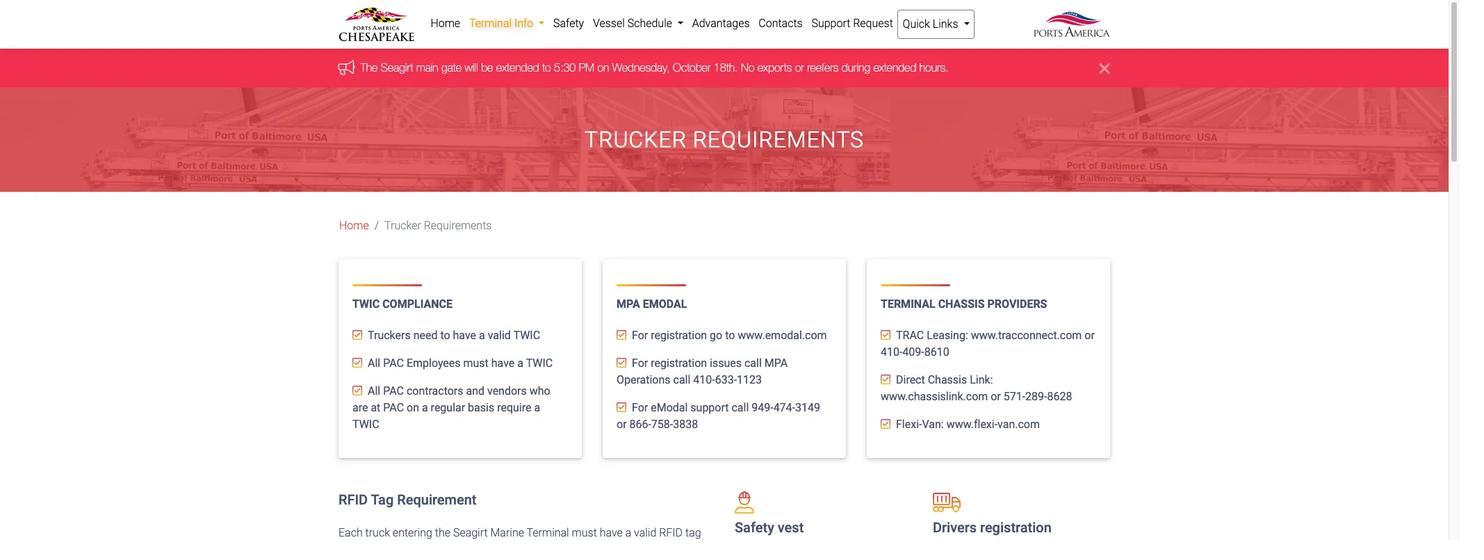 Task type: describe. For each thing, give the bounding box(es) containing it.
tag
[[371, 492, 394, 508]]

support request link
[[807, 10, 898, 38]]

tag
[[685, 526, 701, 540]]

0 horizontal spatial mpa
[[617, 298, 640, 311]]

october
[[673, 61, 711, 74]]

safety for safety
[[553, 17, 584, 30]]

regular
[[431, 401, 465, 415]]

reefers
[[808, 61, 839, 74]]

links
[[933, 17, 958, 31]]

a up vendors
[[517, 357, 523, 370]]

or inside direct chassis link: www.chassislink.com or 571-289-8628
[[991, 390, 1001, 403]]

866-758-3838 link
[[629, 418, 698, 431]]

for registration issues call mpa operations call
[[617, 357, 788, 387]]

a down contractors at the left bottom of the page
[[422, 401, 428, 415]]

all for all pac employees must have a twic
[[368, 357, 380, 370]]

gate
[[442, 61, 462, 74]]

1 vertical spatial call
[[673, 374, 691, 387]]

check square image for truckers need to have a valid twic
[[352, 330, 362, 341]]

the
[[435, 526, 450, 540]]

issues
[[710, 357, 742, 370]]

quick links
[[903, 17, 961, 31]]

289-
[[1025, 390, 1047, 403]]

registration for for registration issues call mpa operations call
[[651, 357, 707, 370]]

terminal for terminal info
[[469, 17, 512, 30]]

409-
[[903, 346, 924, 359]]

0 vertical spatial home link
[[426, 10, 465, 38]]

check square image for trac leasing:
[[881, 330, 890, 341]]

request
[[853, 17, 893, 30]]

866-
[[629, 418, 651, 431]]

safety link
[[549, 10, 588, 38]]

compliance
[[382, 298, 453, 311]]

1123
[[737, 374, 762, 387]]

vendors
[[487, 385, 527, 398]]

trac leasing: www.tracconnect.com or 410-409-8610
[[881, 329, 1095, 359]]

410-633-1123 link
[[693, 374, 762, 387]]

van.com
[[998, 418, 1040, 431]]

support
[[812, 17, 850, 30]]

advantages
[[692, 17, 750, 30]]

direct chassis link: www.chassislink.com or 571-289-8628
[[881, 374, 1072, 403]]

flexi-van: www.flexi-van.com
[[896, 418, 1040, 431]]

5:30
[[554, 61, 576, 74]]

the seagirt main gate will be extended to 5:30 pm on wednesday, october 18th.  no exports or reefers during extended hours.
[[361, 61, 949, 74]]

who
[[529, 385, 550, 398]]

go
[[710, 329, 722, 342]]

2 extended from the left
[[874, 61, 917, 74]]

must inside "each truck entering the seagirt marine terminal must have a valid rfid tag"
[[572, 526, 597, 540]]

for emodal support call 949-474-3149 or 866-758-3838
[[617, 401, 820, 431]]

758-
[[651, 418, 673, 431]]

check square image for all pac contractors and vendors who are at pac on a regular basis require a twic
[[352, 385, 362, 396]]

the
[[361, 61, 378, 74]]

and
[[466, 385, 485, 398]]

truck
[[365, 526, 390, 540]]

www.emodal.com
[[738, 329, 827, 342]]

or inside for emodal support call 949-474-3149 or 866-758-3838
[[617, 418, 627, 431]]

for registration go to www.emodal.com
[[632, 329, 827, 342]]

quick
[[903, 17, 930, 31]]

each truck entering the seagirt marine terminal must have a valid rfid tag
[[339, 526, 701, 540]]

twic compliance
[[352, 298, 453, 311]]

terminal chassis providers
[[881, 298, 1047, 311]]

www.chassislink.com
[[881, 390, 988, 403]]

terminal inside "each truck entering the seagirt marine terminal must have a valid rfid tag"
[[527, 526, 569, 540]]

contacts link
[[754, 10, 807, 38]]

call for issues
[[744, 357, 762, 370]]

vessel schedule link
[[588, 10, 688, 38]]

close image
[[1100, 60, 1110, 77]]

0 vertical spatial must
[[463, 357, 489, 370]]

chassis for providers
[[938, 298, 985, 311]]

3149
[[795, 401, 820, 415]]

drivers registration
[[933, 520, 1052, 536]]

www.flexi-van.com link
[[947, 418, 1040, 431]]

exports
[[758, 61, 792, 74]]

all for all pac contractors and vendors who are at pac on a regular basis require a twic
[[368, 385, 380, 398]]

949-474-3149 link
[[752, 401, 820, 415]]

pac for employees
[[383, 357, 404, 370]]

registration for for registration go to www.emodal.com
[[651, 329, 707, 342]]

bullhorn image
[[339, 60, 361, 75]]

949-
[[752, 401, 773, 415]]

no
[[741, 61, 755, 74]]

info
[[514, 17, 533, 30]]

on inside "alert"
[[598, 61, 610, 74]]

advantages link
[[688, 10, 754, 38]]

require
[[497, 401, 531, 415]]

www.tracconnect.com link
[[971, 329, 1082, 342]]

8628
[[1047, 390, 1072, 403]]

410-409-8610 link
[[881, 346, 949, 359]]

1 vertical spatial 410-
[[693, 374, 715, 387]]

during
[[842, 61, 871, 74]]

1 horizontal spatial requirements
[[693, 127, 864, 153]]

wednesday,
[[613, 61, 670, 74]]

terminal info
[[469, 17, 536, 30]]

operations
[[617, 374, 671, 387]]

0 vertical spatial home
[[431, 17, 460, 30]]

1 vertical spatial home link
[[339, 218, 369, 235]]

for for for emodal support call 949-474-3149 or 866-758-3838
[[632, 401, 648, 415]]



Task type: locate. For each thing, give the bounding box(es) containing it.
1 horizontal spatial check square image
[[617, 402, 626, 413]]

1 vertical spatial have
[[491, 357, 515, 370]]

check square image for direct chassis link:
[[881, 374, 890, 385]]

emodal for for
[[651, 401, 688, 415]]

support request
[[812, 17, 893, 30]]

0 vertical spatial mpa
[[617, 298, 640, 311]]

valid left tag
[[634, 526, 656, 540]]

check square image down operations
[[617, 402, 626, 413]]

1 vertical spatial on
[[407, 401, 419, 415]]

571-289-8628 link
[[1004, 390, 1072, 403]]

seagirt inside "alert"
[[381, 61, 414, 74]]

basis
[[468, 401, 494, 415]]

1 horizontal spatial valid
[[634, 526, 656, 540]]

safety left vest
[[735, 520, 774, 536]]

call right operations
[[673, 374, 691, 387]]

van:
[[922, 418, 944, 431]]

at
[[371, 401, 380, 415]]

all pac employees must have a twic
[[368, 357, 553, 370]]

474-
[[773, 401, 795, 415]]

terminal info link
[[465, 10, 549, 38]]

twic inside all pac contractors and vendors who are at pac on a regular basis require a twic
[[352, 418, 379, 431]]

on
[[598, 61, 610, 74], [407, 401, 419, 415]]

emodal
[[643, 298, 687, 311], [651, 401, 688, 415]]

2 horizontal spatial have
[[600, 526, 623, 540]]

2 vertical spatial registration
[[980, 520, 1052, 536]]

vessel schedule
[[593, 17, 675, 30]]

marine
[[490, 526, 524, 540]]

will
[[465, 61, 478, 74]]

are
[[352, 401, 368, 415]]

to inside "alert"
[[543, 61, 551, 74]]

2 horizontal spatial check square image
[[881, 330, 890, 341]]

18th.
[[714, 61, 738, 74]]

requirement
[[397, 492, 477, 508]]

have
[[453, 329, 476, 342], [491, 357, 515, 370], [600, 526, 623, 540]]

0 vertical spatial 410-
[[881, 346, 903, 359]]

hours.
[[920, 61, 949, 74]]

or inside "alert"
[[795, 61, 804, 74]]

on inside all pac contractors and vendors who are at pac on a regular basis require a twic
[[407, 401, 419, 415]]

direct
[[896, 374, 925, 387]]

1 pac from the top
[[383, 357, 404, 370]]

0 horizontal spatial home link
[[339, 218, 369, 235]]

410- inside trac leasing: www.tracconnect.com or 410-409-8610
[[881, 346, 903, 359]]

for inside for emodal support call 949-474-3149 or 866-758-3838
[[632, 401, 648, 415]]

2 pac from the top
[[383, 385, 404, 398]]

chassis up www.chassislink.com
[[928, 374, 967, 387]]

2 vertical spatial have
[[600, 526, 623, 540]]

chassis for link:
[[928, 374, 967, 387]]

0 vertical spatial seagirt
[[381, 61, 414, 74]]

registration right the drivers
[[980, 520, 1052, 536]]

1 for from the top
[[632, 329, 648, 342]]

2 vertical spatial call
[[732, 401, 749, 415]]

1 vertical spatial seagirt
[[453, 526, 488, 540]]

registration left go
[[651, 329, 707, 342]]

1 vertical spatial requirements
[[424, 219, 492, 232]]

3 pac from the top
[[383, 401, 404, 415]]

0 horizontal spatial home
[[339, 219, 369, 232]]

0 vertical spatial valid
[[488, 329, 511, 342]]

twic
[[352, 298, 380, 311], [513, 329, 540, 342], [526, 357, 553, 370], [352, 418, 379, 431]]

0 vertical spatial trucker
[[585, 127, 687, 153]]

for for for registration issues call mpa operations call
[[632, 357, 648, 370]]

0 vertical spatial on
[[598, 61, 610, 74]]

check square image
[[352, 330, 362, 341], [881, 330, 890, 341], [617, 402, 626, 413]]

terminal
[[469, 17, 512, 30], [881, 298, 935, 311], [527, 526, 569, 540]]

0 vertical spatial registration
[[651, 329, 707, 342]]

1 horizontal spatial trucker requirements
[[585, 127, 864, 153]]

quick links link
[[898, 10, 974, 39]]

1 vertical spatial registration
[[651, 357, 707, 370]]

1 horizontal spatial seagirt
[[453, 526, 488, 540]]

1 vertical spatial emodal
[[651, 401, 688, 415]]

0 horizontal spatial 410-
[[693, 374, 715, 387]]

schedule
[[627, 17, 672, 30]]

www.tracconnect.com
[[971, 329, 1082, 342]]

1 horizontal spatial 410-
[[881, 346, 903, 359]]

rfid inside "each truck entering the seagirt marine terminal must have a valid rfid tag"
[[659, 526, 683, 540]]

0 horizontal spatial seagirt
[[381, 61, 414, 74]]

emodal for mpa
[[643, 298, 687, 311]]

all up at
[[368, 385, 380, 398]]

1 vertical spatial all
[[368, 385, 380, 398]]

on down contractors at the left bottom of the page
[[407, 401, 419, 415]]

a
[[479, 329, 485, 342], [517, 357, 523, 370], [422, 401, 428, 415], [534, 401, 540, 415], [625, 526, 631, 540]]

1 vertical spatial for
[[632, 357, 648, 370]]

for down mpa emodal
[[632, 329, 648, 342]]

1 horizontal spatial have
[[491, 357, 515, 370]]

call inside for emodal support call 949-474-3149 or 866-758-3838
[[732, 401, 749, 415]]

633-
[[715, 374, 737, 387]]

seagirt inside "each truck entering the seagirt marine terminal must have a valid rfid tag"
[[453, 526, 488, 540]]

for up 866-
[[632, 401, 648, 415]]

1 vertical spatial home
[[339, 219, 369, 232]]

safety vest
[[735, 520, 804, 536]]

each
[[339, 526, 363, 540]]

terminal right marine
[[527, 526, 569, 540]]

requirements
[[693, 127, 864, 153], [424, 219, 492, 232]]

to
[[543, 61, 551, 74], [440, 329, 450, 342], [725, 329, 735, 342]]

pm
[[579, 61, 595, 74]]

all inside all pac contractors and vendors who are at pac on a regular basis require a twic
[[368, 385, 380, 398]]

1 horizontal spatial home link
[[426, 10, 465, 38]]

mpa
[[617, 298, 640, 311], [764, 357, 788, 370]]

2 horizontal spatial terminal
[[881, 298, 935, 311]]

0 horizontal spatial valid
[[488, 329, 511, 342]]

0 horizontal spatial have
[[453, 329, 476, 342]]

must
[[463, 357, 489, 370], [572, 526, 597, 540]]

2 horizontal spatial to
[[725, 329, 735, 342]]

1 horizontal spatial extended
[[874, 61, 917, 74]]

1 vertical spatial rfid
[[659, 526, 683, 540]]

www.flexi-
[[947, 418, 998, 431]]

0 horizontal spatial terminal
[[469, 17, 512, 30]]

valid inside "each truck entering the seagirt marine terminal must have a valid rfid tag"
[[634, 526, 656, 540]]

a up all pac employees must have a twic on the bottom left
[[479, 329, 485, 342]]

extended right 'be'
[[497, 61, 540, 74]]

3838
[[673, 418, 698, 431]]

0 vertical spatial requirements
[[693, 127, 864, 153]]

check square image
[[617, 330, 626, 341], [352, 358, 362, 369], [617, 358, 626, 369], [881, 374, 890, 385], [352, 385, 362, 396], [881, 419, 890, 430]]

0 vertical spatial terminal
[[469, 17, 512, 30]]

safety for safety vest
[[735, 520, 774, 536]]

8610
[[924, 346, 949, 359]]

truckers need to have a valid twic
[[368, 329, 540, 342]]

1 horizontal spatial terminal
[[527, 526, 569, 540]]

1 horizontal spatial safety
[[735, 520, 774, 536]]

call up 1123 on the bottom right
[[744, 357, 762, 370]]

extended
[[497, 61, 540, 74], [874, 61, 917, 74]]

support
[[690, 401, 729, 415]]

check square image for for registration go to
[[617, 330, 626, 341]]

1 vertical spatial must
[[572, 526, 597, 540]]

0 vertical spatial have
[[453, 329, 476, 342]]

1 horizontal spatial on
[[598, 61, 610, 74]]

employees
[[407, 357, 461, 370]]

drivers
[[933, 520, 977, 536]]

a left tag
[[625, 526, 631, 540]]

1 vertical spatial terminal
[[881, 298, 935, 311]]

1 extended from the left
[[497, 61, 540, 74]]

valid
[[488, 329, 511, 342], [634, 526, 656, 540]]

registration for drivers registration
[[980, 520, 1052, 536]]

1 horizontal spatial trucker
[[585, 127, 687, 153]]

1 vertical spatial valid
[[634, 526, 656, 540]]

1 horizontal spatial mpa
[[764, 357, 788, 370]]

the seagirt main gate will be extended to 5:30 pm on wednesday, october 18th.  no exports or reefers during extended hours. alert
[[0, 49, 1449, 88]]

all pac contractors and vendors who are at pac on a regular basis require a twic
[[352, 385, 550, 431]]

410-
[[881, 346, 903, 359], [693, 374, 715, 387]]

0 vertical spatial chassis
[[938, 298, 985, 311]]

0 vertical spatial for
[[632, 329, 648, 342]]

mpa inside the for registration issues call mpa operations call
[[764, 357, 788, 370]]

link:
[[970, 374, 993, 387]]

410- down issues
[[693, 374, 715, 387]]

a inside "each truck entering the seagirt marine terminal must have a valid rfid tag"
[[625, 526, 631, 540]]

a down who
[[534, 401, 540, 415]]

2 vertical spatial terminal
[[527, 526, 569, 540]]

410- down trac
[[881, 346, 903, 359]]

call for support
[[732, 401, 749, 415]]

0 horizontal spatial trucker requirements
[[384, 219, 492, 232]]

pac left contractors at the left bottom of the page
[[383, 385, 404, 398]]

1 horizontal spatial home
[[431, 17, 460, 30]]

www.chassislink.com link
[[881, 390, 988, 403]]

extended right during
[[874, 61, 917, 74]]

the seagirt main gate will be extended to 5:30 pm on wednesday, october 18th.  no exports or reefers during extended hours. link
[[361, 61, 949, 74]]

emodal inside for emodal support call 949-474-3149 or 866-758-3838
[[651, 401, 688, 415]]

terminal for terminal chassis providers
[[881, 298, 935, 311]]

chassis up leasing:
[[938, 298, 985, 311]]

entering
[[393, 526, 432, 540]]

leasing:
[[927, 329, 968, 342]]

home link
[[426, 10, 465, 38], [339, 218, 369, 235]]

1 vertical spatial trucker requirements
[[384, 219, 492, 232]]

0 vertical spatial safety
[[553, 17, 584, 30]]

1 vertical spatial pac
[[383, 385, 404, 398]]

0 vertical spatial pac
[[383, 357, 404, 370]]

or left "571-"
[[991, 390, 1001, 403]]

410-633-1123
[[693, 374, 762, 387]]

for
[[632, 329, 648, 342], [632, 357, 648, 370], [632, 401, 648, 415]]

check square image left "truckers"
[[352, 330, 362, 341]]

for inside the for registration issues call mpa operations call
[[632, 357, 648, 370]]

0 horizontal spatial on
[[407, 401, 419, 415]]

contractors
[[407, 385, 463, 398]]

need
[[413, 329, 438, 342]]

registration up operations
[[651, 357, 707, 370]]

1 horizontal spatial rfid
[[659, 526, 683, 540]]

0 horizontal spatial safety
[[553, 17, 584, 30]]

0 vertical spatial rfid
[[339, 492, 368, 508]]

or inside trac leasing: www.tracconnect.com or 410-409-8610
[[1085, 329, 1095, 342]]

truckers
[[368, 329, 411, 342]]

home
[[431, 17, 460, 30], [339, 219, 369, 232]]

have inside "each truck entering the seagirt marine terminal must have a valid rfid tag"
[[600, 526, 623, 540]]

1 vertical spatial safety
[[735, 520, 774, 536]]

for for for registration go to www.emodal.com
[[632, 329, 648, 342]]

or left the reefers
[[795, 61, 804, 74]]

pac right at
[[383, 401, 404, 415]]

0 vertical spatial emodal
[[643, 298, 687, 311]]

check square image for for registration issues call mpa operations call
[[617, 358, 626, 369]]

check square image for flexi-van:
[[881, 419, 890, 430]]

check square image left trac
[[881, 330, 890, 341]]

or left 866-
[[617, 418, 627, 431]]

chassis inside direct chassis link: www.chassislink.com or 571-289-8628
[[928, 374, 967, 387]]

for up operations
[[632, 357, 648, 370]]

0 vertical spatial all
[[368, 357, 380, 370]]

2 all from the top
[[368, 385, 380, 398]]

1 horizontal spatial must
[[572, 526, 597, 540]]

pac down "truckers"
[[383, 357, 404, 370]]

1 horizontal spatial to
[[543, 61, 551, 74]]

0 horizontal spatial must
[[463, 357, 489, 370]]

flexi-
[[896, 418, 922, 431]]

providers
[[987, 298, 1047, 311]]

safety left vessel
[[553, 17, 584, 30]]

all down "truckers"
[[368, 357, 380, 370]]

to right need
[[440, 329, 450, 342]]

3 for from the top
[[632, 401, 648, 415]]

pac for contractors
[[383, 385, 404, 398]]

rfid tag requirement
[[339, 492, 477, 508]]

to left 5:30
[[543, 61, 551, 74]]

0 vertical spatial call
[[744, 357, 762, 370]]

on right pm at the left of page
[[598, 61, 610, 74]]

terminal up trac
[[881, 298, 935, 311]]

1 vertical spatial chassis
[[928, 374, 967, 387]]

check square image for all pac employees must have a twic
[[352, 358, 362, 369]]

0 horizontal spatial check square image
[[352, 330, 362, 341]]

0 vertical spatial trucker requirements
[[585, 127, 864, 153]]

check square image for for emodal support call
[[617, 402, 626, 413]]

2 vertical spatial for
[[632, 401, 648, 415]]

vest
[[778, 520, 804, 536]]

1 all from the top
[[368, 357, 380, 370]]

1 vertical spatial mpa
[[764, 357, 788, 370]]

vessel
[[593, 17, 625, 30]]

1 vertical spatial trucker
[[384, 219, 421, 232]]

0 horizontal spatial to
[[440, 329, 450, 342]]

0 horizontal spatial extended
[[497, 61, 540, 74]]

2 vertical spatial pac
[[383, 401, 404, 415]]

www.emodal.com link
[[738, 329, 827, 342]]

valid up all pac employees must have a twic on the bottom left
[[488, 329, 511, 342]]

2 for from the top
[[632, 357, 648, 370]]

571-
[[1004, 390, 1025, 403]]

0 horizontal spatial requirements
[[424, 219, 492, 232]]

to right go
[[725, 329, 735, 342]]

trac
[[896, 329, 924, 342]]

0 horizontal spatial rfid
[[339, 492, 368, 508]]

trucker requirements
[[585, 127, 864, 153], [384, 219, 492, 232]]

main
[[417, 61, 439, 74]]

call left 949-
[[732, 401, 749, 415]]

terminal left info
[[469, 17, 512, 30]]

registration inside the for registration issues call mpa operations call
[[651, 357, 707, 370]]

mpa emodal
[[617, 298, 687, 311]]

0 horizontal spatial trucker
[[384, 219, 421, 232]]

or right www.tracconnect.com link
[[1085, 329, 1095, 342]]



Task type: vqa. For each thing, say whether or not it's contained in the screenshot.
to to the right
yes



